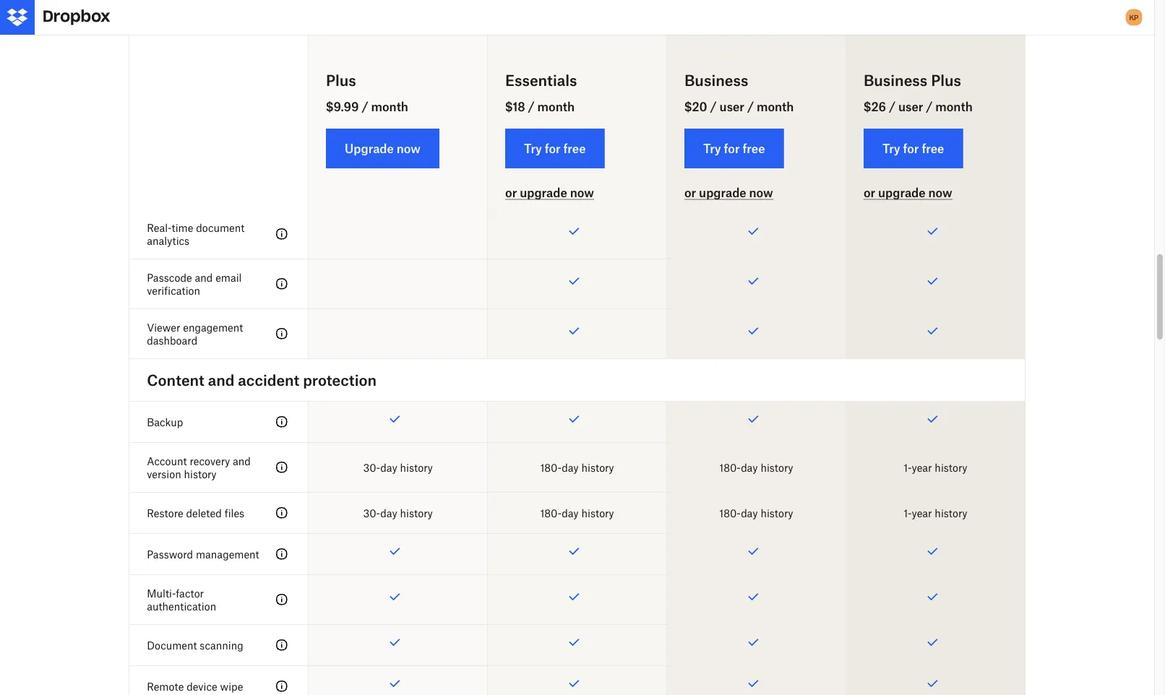 Task type: vqa. For each thing, say whether or not it's contained in the screenshot.
the bottom account.
no



Task type: describe. For each thing, give the bounding box(es) containing it.
standard image for restore deleted files
[[273, 505, 291, 522]]

try for first or upgrade now link
[[524, 141, 542, 156]]

document
[[196, 222, 245, 234]]

$20
[[685, 100, 708, 114]]

standard image for remote device wipe
[[273, 678, 291, 696]]

3 month from the left
[[757, 100, 794, 114]]

business for business plus
[[864, 71, 928, 89]]

verification
[[147, 285, 200, 297]]

user for $26
[[899, 100, 924, 114]]

1- for files
[[904, 507, 912, 520]]

$26
[[864, 100, 887, 114]]

3 upgrade from the left
[[879, 186, 926, 200]]

kp
[[1130, 13, 1140, 22]]

account recovery and version history
[[147, 455, 251, 481]]

5
[[574, 99, 581, 111]]

1 month from the left
[[371, 100, 409, 114]]

user for $20
[[720, 100, 745, 114]]

factor
[[176, 588, 204, 600]]

email
[[216, 272, 242, 284]]

content and accident protection
[[147, 371, 377, 389]]

backup
[[147, 416, 183, 428]]

/ for $26
[[890, 100, 896, 114]]

1 upgrade from the left
[[520, 186, 568, 200]]

2 for from the left
[[724, 141, 740, 156]]

and for passcode
[[195, 272, 213, 284]]

docsend core features
[[147, 179, 309, 197]]

/ for $20
[[711, 100, 717, 114]]

2 month from the left
[[538, 100, 575, 114]]

1 plus from the left
[[326, 71, 356, 89]]

history inside account recovery and version history
[[184, 468, 217, 481]]

and for content
[[208, 371, 235, 389]]

30- for files
[[363, 507, 381, 520]]

content
[[147, 371, 205, 389]]

authentication
[[147, 601, 216, 613]]

3 or upgrade now from the left
[[864, 186, 953, 200]]

unlimited
[[912, 99, 960, 111]]

multi-factor authentication
[[147, 588, 216, 613]]

try for 1st or upgrade now link from right
[[883, 141, 901, 156]]

standard image for account recovery and version history
[[273, 459, 291, 477]]

document scanning
[[147, 640, 244, 652]]

2 or upgrade now from the left
[[685, 186, 774, 200]]

/ for $9.99
[[362, 100, 369, 114]]

remote
[[147, 681, 184, 693]]

account
[[147, 455, 187, 468]]

restore deleted files
[[147, 507, 245, 520]]

now for second or upgrade now link from right
[[750, 186, 774, 200]]

password
[[147, 549, 193, 561]]

files
[[225, 507, 245, 520]]

upgrade now
[[345, 141, 421, 156]]

year for files
[[912, 507, 933, 520]]

3 or from the left
[[864, 186, 876, 200]]

business plus
[[864, 71, 962, 89]]

restore
[[147, 507, 183, 520]]

1 included element from the left
[[309, 35, 488, 84]]

3 included element from the left
[[847, 35, 1026, 84]]

standard image for passcode and email verification
[[273, 275, 291, 293]]

3 or upgrade now link from the left
[[864, 186, 953, 200]]

$9.99 / month
[[326, 100, 409, 114]]

$18 / month
[[506, 100, 575, 114]]

viewer engagement dashboard
[[147, 321, 243, 347]]

remote device wipe
[[147, 681, 243, 693]]

upgrade now link
[[326, 129, 440, 169]]

now for 1st or upgrade now link from right
[[929, 186, 953, 200]]

now for first or upgrade now link
[[570, 186, 594, 200]]

multi-
[[147, 588, 176, 600]]

2 upgrade from the left
[[700, 186, 747, 200]]

real-time document analytics
[[147, 222, 245, 247]]

$20 / user / month
[[685, 100, 794, 114]]

business for business
[[685, 71, 749, 89]]

1-year history for files
[[904, 507, 968, 520]]

version
[[147, 468, 181, 481]]

standard image for real-time document analytics
[[273, 226, 291, 243]]

$18
[[506, 100, 526, 114]]

deleted
[[186, 507, 222, 520]]



Task type: locate. For each thing, give the bounding box(es) containing it.
0 vertical spatial year
[[912, 462, 933, 474]]

1 horizontal spatial try for free link
[[685, 129, 784, 169]]

try for free link down $20 / user / month
[[685, 129, 784, 169]]

try for free link down $26 / user / month
[[864, 129, 964, 169]]

or upgrade now link
[[506, 186, 594, 200], [685, 186, 774, 200], [864, 186, 953, 200]]

2 or upgrade now link from the left
[[685, 186, 774, 200]]

try for free for second or upgrade now link from right
[[704, 141, 766, 156]]

2 horizontal spatial try for free
[[883, 141, 945, 156]]

1 vertical spatial 1-
[[904, 507, 912, 520]]

analytics
[[147, 235, 190, 247]]

for down $20 / user / month
[[724, 141, 740, 156]]

standard image right the email
[[273, 275, 291, 293]]

5 standard image from the top
[[273, 592, 291, 609]]

0 horizontal spatial or upgrade now link
[[506, 186, 594, 200]]

1 standard image from the top
[[273, 275, 291, 293]]

4 standard image from the top
[[273, 637, 291, 654]]

standard image
[[273, 275, 291, 293], [273, 505, 291, 522], [273, 546, 291, 563], [273, 637, 291, 654]]

0 horizontal spatial free
[[564, 141, 586, 156]]

free for second or upgrade now link from right
[[743, 141, 766, 156]]

1-year history for and
[[904, 462, 968, 474]]

30-
[[363, 462, 381, 474], [363, 507, 381, 520]]

2 standard image from the top
[[273, 325, 291, 343]]

0 horizontal spatial for
[[545, 141, 561, 156]]

2 or from the left
[[685, 186, 697, 200]]

standard image for document scanning
[[273, 637, 291, 654]]

1 / from the left
[[362, 100, 369, 114]]

2 included element from the left
[[488, 35, 667, 84]]

docsend
[[147, 179, 212, 197]]

2 1- from the top
[[904, 507, 912, 520]]

0 horizontal spatial business
[[685, 71, 749, 89]]

1 horizontal spatial for
[[724, 141, 740, 156]]

3 try from the left
[[883, 141, 901, 156]]

1 vertical spatial 1-year history
[[904, 507, 968, 520]]

for down '$18 / month'
[[545, 141, 561, 156]]

time
[[172, 222, 193, 234]]

password management
[[147, 549, 259, 561]]

1 horizontal spatial try
[[704, 141, 722, 156]]

$9.99
[[326, 100, 359, 114]]

2 / from the left
[[528, 100, 535, 114]]

30- for and
[[363, 462, 381, 474]]

0 vertical spatial 30-day history
[[363, 462, 433, 474]]

standard image right files
[[273, 505, 291, 522]]

1 business from the left
[[685, 71, 749, 89]]

1 try for free from the left
[[524, 141, 586, 156]]

1 vertical spatial year
[[912, 507, 933, 520]]

2 business from the left
[[864, 71, 928, 89]]

free for first or upgrade now link
[[564, 141, 586, 156]]

1 1- from the top
[[904, 462, 912, 474]]

180-day history
[[541, 462, 614, 474], [720, 462, 794, 474], [541, 507, 614, 520], [720, 507, 794, 520]]

scanning
[[200, 640, 244, 652]]

and right recovery
[[233, 455, 251, 468]]

and inside account recovery and version history
[[233, 455, 251, 468]]

not included image
[[309, 85, 488, 125], [309, 126, 488, 166], [488, 126, 667, 166], [309, 210, 488, 259], [309, 260, 488, 309], [309, 309, 488, 359]]

1 vertical spatial 30-
[[363, 507, 381, 520]]

2 plus from the left
[[932, 71, 962, 89]]

$26 / user / month
[[864, 100, 973, 114]]

3 / from the left
[[711, 100, 717, 114]]

15
[[752, 99, 762, 111]]

0 horizontal spatial or upgrade now
[[506, 186, 594, 200]]

1 30- from the top
[[363, 462, 381, 474]]

wipe
[[220, 681, 243, 693]]

2 standard image from the top
[[273, 505, 291, 522]]

passcode
[[147, 272, 192, 284]]

1 vertical spatial and
[[208, 371, 235, 389]]

plus up unlimited
[[932, 71, 962, 89]]

standard image for viewer engagement dashboard
[[273, 325, 291, 343]]

0 vertical spatial 1-year history
[[904, 462, 968, 474]]

2 horizontal spatial try
[[883, 141, 901, 156]]

180-
[[541, 462, 562, 474], [720, 462, 742, 474], [541, 507, 562, 520], [720, 507, 742, 520]]

upgrade
[[520, 186, 568, 200], [700, 186, 747, 200], [879, 186, 926, 200]]

1 horizontal spatial user
[[899, 100, 924, 114]]

4 / from the left
[[748, 100, 754, 114]]

1 horizontal spatial try for free
[[704, 141, 766, 156]]

try for free down $20 / user / month
[[704, 141, 766, 156]]

standard image right management
[[273, 546, 291, 563]]

try for free down $26 / user / month
[[883, 141, 945, 156]]

viewer
[[147, 321, 180, 334]]

user down business plus
[[899, 100, 924, 114]]

0 horizontal spatial try for free
[[524, 141, 586, 156]]

1 standard image from the top
[[273, 226, 291, 243]]

free down 5
[[564, 141, 586, 156]]

and inside passcode and email verification
[[195, 272, 213, 284]]

try for free link
[[506, 129, 605, 169], [685, 129, 784, 169], [864, 129, 964, 169]]

try for free down '$18 / month'
[[524, 141, 586, 156]]

4 standard image from the top
[[273, 459, 291, 477]]

2 horizontal spatial or upgrade now link
[[864, 186, 953, 200]]

try for free link for first or upgrade now link
[[506, 129, 605, 169]]

2 year from the top
[[912, 507, 933, 520]]

included element up 5
[[488, 35, 667, 84]]

1 horizontal spatial or
[[685, 186, 697, 200]]

plus
[[326, 71, 356, 89], [932, 71, 962, 89]]

free for 1st or upgrade now link from right
[[923, 141, 945, 156]]

1-
[[904, 462, 912, 474], [904, 507, 912, 520]]

try down '$18 / month'
[[524, 141, 542, 156]]

management
[[196, 549, 259, 561]]

1 for from the left
[[545, 141, 561, 156]]

4 month from the left
[[936, 100, 973, 114]]

0 horizontal spatial try for free link
[[506, 129, 605, 169]]

included element up $9.99 / month on the left
[[309, 35, 488, 84]]

try down $26
[[883, 141, 901, 156]]

2 horizontal spatial included element
[[847, 35, 1026, 84]]

2 horizontal spatial or
[[864, 186, 876, 200]]

2 horizontal spatial try for free link
[[864, 129, 964, 169]]

document
[[147, 640, 197, 652]]

business up $26
[[864, 71, 928, 89]]

free
[[564, 141, 586, 156], [743, 141, 766, 156], [923, 141, 945, 156]]

features
[[251, 179, 309, 197]]

3 free from the left
[[923, 141, 945, 156]]

1- for and
[[904, 462, 912, 474]]

day
[[381, 462, 398, 474], [562, 462, 579, 474], [741, 462, 758, 474], [381, 507, 398, 520], [562, 507, 579, 520], [741, 507, 758, 520]]

for
[[545, 141, 561, 156], [724, 141, 740, 156], [904, 141, 920, 156]]

0 horizontal spatial user
[[720, 100, 745, 114]]

try for free link for 1st or upgrade now link from right
[[864, 129, 964, 169]]

1 horizontal spatial business
[[864, 71, 928, 89]]

essentials
[[506, 71, 578, 89]]

0 vertical spatial 1-
[[904, 462, 912, 474]]

0 vertical spatial 30-
[[363, 462, 381, 474]]

try down $20
[[704, 141, 722, 156]]

3 standard image from the top
[[273, 414, 291, 431]]

1 horizontal spatial included element
[[488, 35, 667, 84]]

2 try for free link from the left
[[685, 129, 784, 169]]

1 try for free link from the left
[[506, 129, 605, 169]]

kp button
[[1123, 6, 1146, 29]]

try for free link down '$18 / month'
[[506, 129, 605, 169]]

0 horizontal spatial upgrade
[[520, 186, 568, 200]]

business
[[685, 71, 749, 89], [864, 71, 928, 89]]

30-day history for files
[[363, 507, 433, 520]]

2 vertical spatial and
[[233, 455, 251, 468]]

year
[[912, 462, 933, 474], [912, 507, 933, 520]]

try for second or upgrade now link from right
[[704, 141, 722, 156]]

1 free from the left
[[564, 141, 586, 156]]

user left 15
[[720, 100, 745, 114]]

1 or upgrade now link from the left
[[506, 186, 594, 200]]

free down 15
[[743, 141, 766, 156]]

0 horizontal spatial or
[[506, 186, 517, 200]]

now
[[397, 141, 421, 156], [570, 186, 594, 200], [750, 186, 774, 200], [929, 186, 953, 200]]

core
[[216, 179, 247, 197]]

2 horizontal spatial for
[[904, 141, 920, 156]]

protection
[[303, 371, 377, 389]]

1 1-year history from the top
[[904, 462, 968, 474]]

accident
[[238, 371, 300, 389]]

3 standard image from the top
[[273, 546, 291, 563]]

0 vertical spatial and
[[195, 272, 213, 284]]

0 horizontal spatial plus
[[326, 71, 356, 89]]

or upgrade now
[[506, 186, 594, 200], [685, 186, 774, 200], [864, 186, 953, 200]]

for down $26 / user / month
[[904, 141, 920, 156]]

1 horizontal spatial plus
[[932, 71, 962, 89]]

business up $20
[[685, 71, 749, 89]]

and left the email
[[195, 272, 213, 284]]

1-year history
[[904, 462, 968, 474], [904, 507, 968, 520]]

/
[[362, 100, 369, 114], [528, 100, 535, 114], [711, 100, 717, 114], [748, 100, 754, 114], [890, 100, 896, 114], [927, 100, 933, 114]]

1 year from the top
[[912, 462, 933, 474]]

2 free from the left
[[743, 141, 766, 156]]

2 user from the left
[[899, 100, 924, 114]]

real-
[[147, 222, 172, 234]]

and
[[195, 272, 213, 284], [208, 371, 235, 389], [233, 455, 251, 468]]

standard image for backup
[[273, 414, 291, 431]]

2 horizontal spatial or upgrade now
[[864, 186, 953, 200]]

3 try for free link from the left
[[864, 129, 964, 169]]

3 for from the left
[[904, 141, 920, 156]]

recovery
[[190, 455, 230, 468]]

1 user from the left
[[720, 100, 745, 114]]

1 horizontal spatial free
[[743, 141, 766, 156]]

6 / from the left
[[927, 100, 933, 114]]

30-day history for and
[[363, 462, 433, 474]]

2 horizontal spatial upgrade
[[879, 186, 926, 200]]

try for free link for second or upgrade now link from right
[[685, 129, 784, 169]]

1 vertical spatial 30-day history
[[363, 507, 433, 520]]

free down unlimited
[[923, 141, 945, 156]]

2 1-year history from the top
[[904, 507, 968, 520]]

2 30-day history from the top
[[363, 507, 433, 520]]

1 30-day history from the top
[[363, 462, 433, 474]]

try for free
[[524, 141, 586, 156], [704, 141, 766, 156], [883, 141, 945, 156]]

plus up $9.99
[[326, 71, 356, 89]]

passcode and email verification
[[147, 272, 242, 297]]

1 or upgrade now from the left
[[506, 186, 594, 200]]

6 standard image from the top
[[273, 678, 291, 696]]

included element up unlimited
[[847, 35, 1026, 84]]

month
[[371, 100, 409, 114], [538, 100, 575, 114], [757, 100, 794, 114], [936, 100, 973, 114]]

or
[[506, 186, 517, 200], [685, 186, 697, 200], [864, 186, 876, 200]]

standard image for password management
[[273, 546, 291, 563]]

2 horizontal spatial free
[[923, 141, 945, 156]]

device
[[187, 681, 217, 693]]

history
[[400, 462, 433, 474], [582, 462, 614, 474], [761, 462, 794, 474], [936, 462, 968, 474], [184, 468, 217, 481], [400, 507, 433, 520], [582, 507, 614, 520], [761, 507, 794, 520], [936, 507, 968, 520]]

try for free for first or upgrade now link
[[524, 141, 586, 156]]

standard image
[[273, 226, 291, 243], [273, 325, 291, 343], [273, 414, 291, 431], [273, 459, 291, 477], [273, 592, 291, 609], [273, 678, 291, 696]]

2 try for free from the left
[[704, 141, 766, 156]]

upgrade
[[345, 141, 394, 156]]

3 try for free from the left
[[883, 141, 945, 156]]

1 horizontal spatial or upgrade now
[[685, 186, 774, 200]]

0 horizontal spatial try
[[524, 141, 542, 156]]

0 horizontal spatial included element
[[309, 35, 488, 84]]

dashboard
[[147, 334, 198, 347]]

1 try from the left
[[524, 141, 542, 156]]

standard image for multi-factor authentication
[[273, 592, 291, 609]]

included element
[[309, 35, 488, 84], [488, 35, 667, 84], [847, 35, 1026, 84]]

and right content
[[208, 371, 235, 389]]

1 or from the left
[[506, 186, 517, 200]]

year for and
[[912, 462, 933, 474]]

standard image right scanning
[[273, 637, 291, 654]]

30-day history
[[363, 462, 433, 474], [363, 507, 433, 520]]

5 / from the left
[[890, 100, 896, 114]]

1 horizontal spatial upgrade
[[700, 186, 747, 200]]

1 horizontal spatial or upgrade now link
[[685, 186, 774, 200]]

user
[[720, 100, 745, 114], [899, 100, 924, 114]]

/ for $18
[[528, 100, 535, 114]]

2 30- from the top
[[363, 507, 381, 520]]

2 try from the left
[[704, 141, 722, 156]]

try for free for 1st or upgrade now link from right
[[883, 141, 945, 156]]

engagement
[[183, 321, 243, 334]]

try
[[524, 141, 542, 156], [704, 141, 722, 156], [883, 141, 901, 156]]



